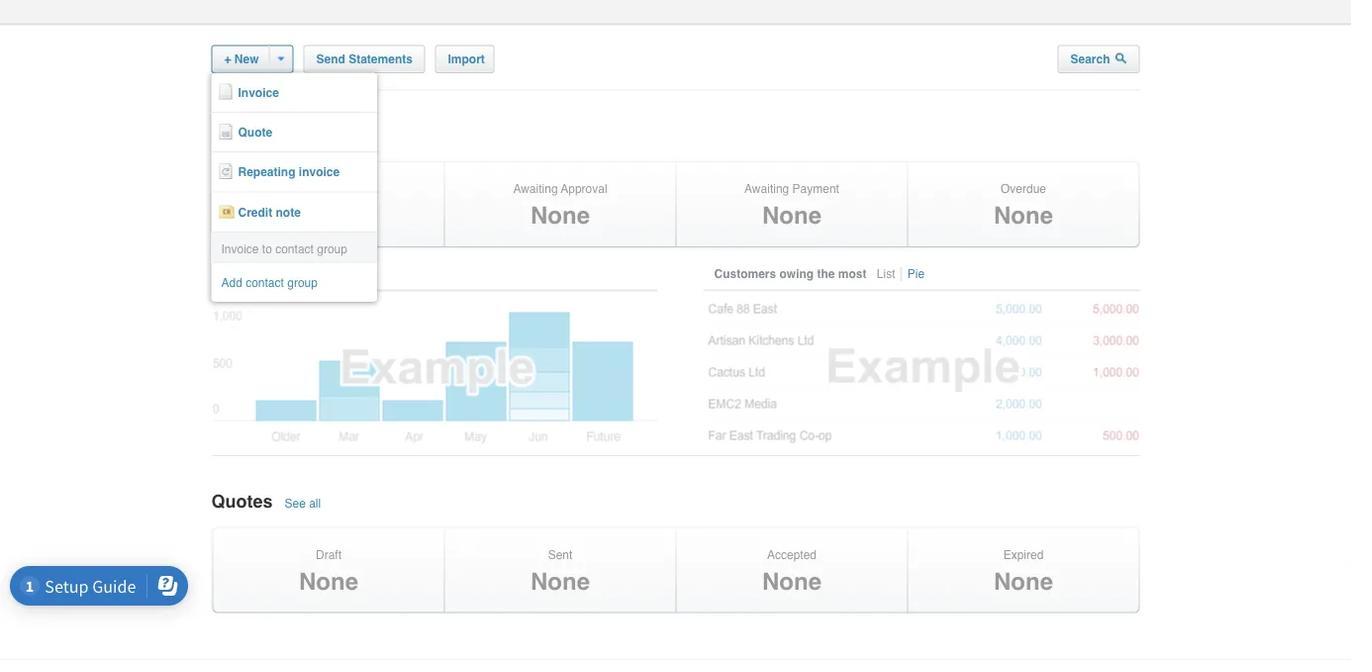 Task type: vqa. For each thing, say whether or not it's contained in the screenshot.
group
yes



Task type: describe. For each thing, give the bounding box(es) containing it.
sent none
[[531, 548, 590, 595]]

draft for approval
[[316, 182, 342, 196]]

none down invoice
[[299, 202, 359, 229]]

awaiting for awaiting payment none
[[745, 182, 790, 196]]

pie
[[908, 267, 925, 281]]

customers owing the most
[[715, 267, 870, 281]]

in
[[308, 267, 318, 281]]

repeating
[[238, 166, 296, 179]]

invoices
[[211, 126, 283, 146]]

draft for none
[[316, 548, 342, 562]]

1 vertical spatial group
[[287, 276, 318, 290]]

see
[[285, 497, 306, 511]]

all
[[309, 497, 321, 511]]

expired
[[1004, 548, 1044, 562]]

add contact group
[[221, 276, 318, 290]]

to
[[262, 243, 272, 256]]

overdue none
[[994, 182, 1054, 229]]

none down sent
[[531, 568, 590, 595]]

none inside awaiting approval none
[[531, 202, 590, 229]]

quotes see all
[[211, 492, 321, 512]]

send
[[316, 52, 346, 66]]

accepted none
[[763, 548, 822, 595]]

list
[[877, 267, 896, 281]]

statements
[[349, 52, 413, 66]]

payment
[[793, 182, 840, 196]]

credit
[[238, 206, 273, 219]]

accepted
[[768, 548, 817, 562]]

draft none for none
[[299, 548, 359, 595]]

none down 'expired' at the right of the page
[[994, 568, 1054, 595]]

+
[[224, 52, 231, 66]]

import link
[[435, 45, 495, 73]]

search image
[[1116, 52, 1128, 64]]

invoice
[[299, 166, 340, 179]]

credit note
[[238, 206, 301, 219]]

+ new
[[224, 52, 259, 66]]

money
[[221, 267, 259, 281]]

money coming in
[[221, 267, 318, 281]]

0 vertical spatial group
[[317, 243, 348, 256]]

the
[[818, 267, 835, 281]]



Task type: locate. For each thing, give the bounding box(es) containing it.
2 awaiting from the left
[[745, 182, 790, 196]]

search
[[1071, 52, 1114, 66]]

invoice to contact group
[[221, 243, 348, 256]]

awaiting payment none
[[745, 182, 840, 229]]

note
[[276, 206, 301, 219]]

invoice for invoice
[[238, 86, 279, 99]]

awaiting left approval
[[513, 182, 558, 196]]

pie link
[[906, 267, 930, 281]]

none down payment
[[763, 202, 822, 229]]

none down all at left
[[299, 568, 359, 595]]

awaiting approval none
[[513, 182, 608, 229]]

new
[[235, 52, 259, 66]]

1 horizontal spatial awaiting
[[745, 182, 790, 196]]

0 vertical spatial draft
[[316, 182, 342, 196]]

invoice link
[[211, 73, 377, 113]]

none down accepted
[[763, 568, 822, 595]]

invoice for invoice to contact group
[[221, 243, 259, 256]]

draft down all at left
[[316, 548, 342, 562]]

see all link
[[283, 497, 326, 511]]

none
[[299, 202, 359, 229], [531, 202, 590, 229], [763, 202, 822, 229], [994, 202, 1054, 229], [299, 568, 359, 595], [531, 568, 590, 595], [763, 568, 822, 595], [994, 568, 1054, 595]]

search link
[[1058, 45, 1140, 73]]

most
[[839, 267, 867, 281]]

none inside awaiting payment none
[[763, 202, 822, 229]]

draft none down all at left
[[299, 548, 359, 595]]

send statements
[[316, 52, 413, 66]]

overdue
[[1001, 182, 1047, 196]]

draft none for approval
[[299, 182, 359, 229]]

invoice down + new link
[[238, 86, 279, 99]]

credit note link
[[211, 193, 377, 233]]

1 awaiting from the left
[[513, 182, 558, 196]]

repeating invoice link
[[211, 153, 377, 193]]

none down overdue
[[994, 202, 1054, 229]]

1 vertical spatial draft
[[316, 548, 342, 562]]

draft down invoice
[[316, 182, 342, 196]]

awaiting inside awaiting payment none
[[745, 182, 790, 196]]

contact
[[276, 243, 314, 256], [246, 276, 284, 290]]

2 draft from the top
[[316, 548, 342, 562]]

0 horizontal spatial awaiting
[[513, 182, 558, 196]]

repeating invoice
[[238, 166, 340, 179]]

awaiting
[[513, 182, 558, 196], [745, 182, 790, 196]]

owing
[[780, 267, 814, 281]]

0 vertical spatial draft none
[[299, 182, 359, 229]]

send statements link
[[304, 45, 425, 73]]

expired none
[[994, 548, 1054, 595]]

1 vertical spatial contact
[[246, 276, 284, 290]]

invoice
[[238, 86, 279, 99], [221, 243, 259, 256]]

draft none down invoice
[[299, 182, 359, 229]]

quotes
[[211, 492, 273, 512]]

group
[[317, 243, 348, 256], [287, 276, 318, 290]]

sent
[[548, 548, 573, 562]]

coming
[[262, 267, 305, 281]]

1 draft none from the top
[[299, 182, 359, 229]]

approval
[[561, 182, 608, 196]]

quote link
[[211, 113, 377, 153]]

awaiting for awaiting approval none
[[513, 182, 558, 196]]

1 vertical spatial invoice
[[221, 243, 259, 256]]

list link
[[875, 267, 903, 281]]

+ new link
[[211, 45, 294, 73]]

import
[[448, 52, 485, 66]]

add
[[221, 276, 243, 290]]

invoice up 'money'
[[221, 243, 259, 256]]

draft none
[[299, 182, 359, 229], [299, 548, 359, 595]]

draft
[[316, 182, 342, 196], [316, 548, 342, 562]]

none down approval
[[531, 202, 590, 229]]

1 vertical spatial draft none
[[299, 548, 359, 595]]

2 draft none from the top
[[299, 548, 359, 595]]

quote
[[238, 126, 273, 139]]

0 vertical spatial contact
[[276, 243, 314, 256]]

1 draft from the top
[[316, 182, 342, 196]]

0 vertical spatial invoice
[[238, 86, 279, 99]]

awaiting left payment
[[745, 182, 790, 196]]

awaiting inside awaiting approval none
[[513, 182, 558, 196]]

customers
[[715, 267, 777, 281]]

add contact group link
[[211, 263, 377, 302]]



